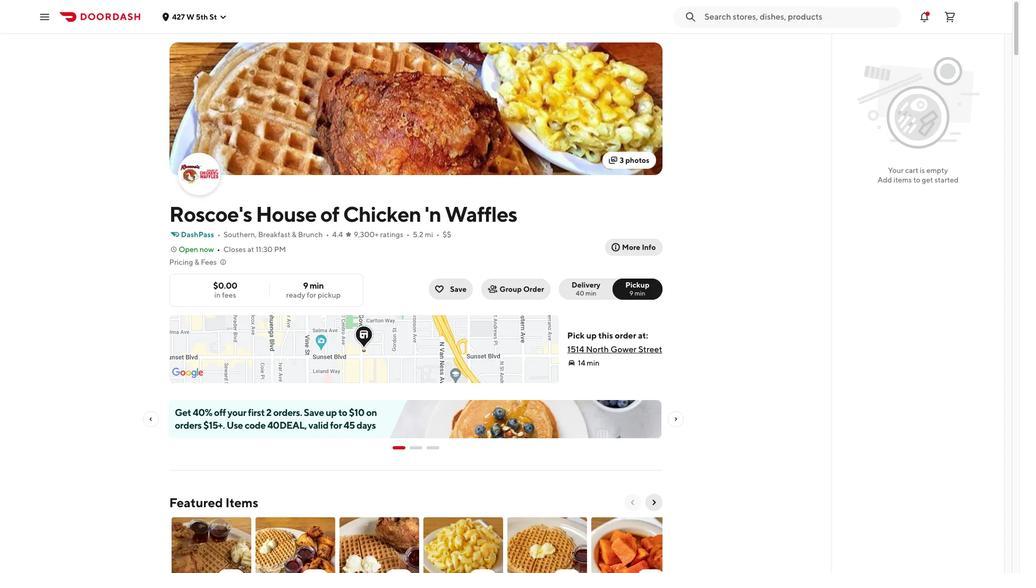 Task type: locate. For each thing, give the bounding box(es) containing it.
featured
[[169, 496, 223, 511]]

up up valid
[[326, 408, 337, 419]]

off
[[214, 408, 226, 419]]

5th
[[196, 12, 208, 21]]

4 add item to cart image from the left
[[643, 570, 658, 574]]

order
[[523, 285, 544, 294]]

0 horizontal spatial add item to cart image
[[224, 570, 238, 574]]

orders.
[[273, 408, 302, 419]]

3 photos
[[620, 156, 650, 165]]

$10
[[349, 408, 364, 419]]

map region
[[84, 219, 628, 492]]

& left fees
[[195, 258, 199, 267]]

1 vertical spatial for
[[330, 420, 342, 431]]

now
[[200, 246, 214, 254]]

up left this
[[586, 331, 597, 341]]

add item to cart image
[[392, 570, 406, 574], [476, 570, 490, 574], [560, 570, 574, 574], [643, 570, 658, 574]]

to left $10
[[338, 408, 347, 419]]

for inside 9 min ready for pickup
[[307, 291, 316, 300]]

min right ready
[[310, 281, 324, 291]]

& left brunch
[[292, 231, 297, 239]]

order
[[615, 331, 636, 341]]

3 photos button
[[603, 152, 656, 169]]

2
[[266, 408, 271, 419]]

waffles
[[445, 202, 517, 227]]

1. scoe's 1/4 chicken prepared in southern style image
[[171, 518, 251, 574]]

get 40% off your first 2 orders. save up to $10 on orders $15+.  use code 40deal, valid for 45 days
[[175, 408, 377, 431]]

min
[[310, 281, 324, 291], [586, 290, 596, 298], [635, 290, 646, 298], [587, 359, 600, 368]]

min inside 9 min ready for pickup
[[310, 281, 324, 291]]

$0.00
[[213, 281, 237, 291]]

$$
[[443, 231, 451, 239]]

fees
[[201, 258, 217, 267]]

1 horizontal spatial for
[[330, 420, 342, 431]]

0 vertical spatial to
[[914, 176, 921, 184]]

to inside your cart is empty add items to get started
[[914, 176, 921, 184]]

for inside get 40% off your first 2 orders. save up to $10 on orders $15+.  use code 40deal, valid for 45 days
[[330, 420, 342, 431]]

0 horizontal spatial save
[[304, 408, 324, 419]]

of
[[320, 202, 339, 227]]

to
[[914, 176, 921, 184], [338, 408, 347, 419]]

save
[[450, 285, 467, 294], [304, 408, 324, 419]]

1 horizontal spatial up
[[586, 331, 597, 341]]

1 add item to cart image from the left
[[224, 570, 238, 574]]

45
[[343, 420, 355, 431]]

1 horizontal spatial &
[[292, 231, 297, 239]]

0 horizontal spatial &
[[195, 258, 199, 267]]

& inside button
[[195, 258, 199, 267]]

to left get in the top of the page
[[914, 176, 921, 184]]

up inside pick up this order at: 1514 north gower street
[[586, 331, 597, 341]]

save left group
[[450, 285, 467, 294]]

2 add item to cart image from the left
[[308, 570, 322, 574]]

for
[[307, 291, 316, 300], [330, 420, 342, 431]]

0 horizontal spatial 9
[[303, 281, 308, 291]]

add item to cart image for mac & cheese image
[[476, 570, 490, 574]]

next button of carousel image
[[650, 499, 658, 507]]

roscoe's
[[169, 202, 252, 227]]

1 vertical spatial up
[[326, 408, 337, 419]]

add item to cart image for "1. scoe's 1/4 chicken prepared in southern style" image
[[224, 570, 238, 574]]

add item to cart image
[[224, 570, 238, 574], [308, 570, 322, 574]]

0 vertical spatial for
[[307, 291, 316, 300]]

southern, breakfast & brunch
[[224, 231, 323, 239]]

None radio
[[559, 279, 620, 300]]

$15+.
[[203, 420, 225, 431]]

9 left pickup
[[303, 281, 308, 291]]

mi
[[425, 231, 433, 239]]

0 horizontal spatial to
[[338, 408, 347, 419]]

• right "mi"
[[436, 231, 439, 239]]

more
[[622, 243, 640, 252]]

get
[[175, 408, 191, 419]]

add item to cart image for candy yams image
[[643, 570, 658, 574]]

$0.00 in fees
[[213, 281, 237, 300]]

breakfast
[[258, 231, 290, 239]]

1 vertical spatial save
[[304, 408, 324, 419]]

9
[[303, 281, 308, 291], [630, 290, 633, 298]]

pricing & fees
[[169, 258, 217, 267]]

9 up order
[[630, 290, 633, 298]]

items
[[225, 496, 258, 511]]

open now
[[179, 246, 214, 254]]

5.2 mi • $$
[[413, 231, 451, 239]]

427 w 5th st
[[172, 12, 217, 21]]

first
[[248, 408, 264, 419]]

fees
[[222, 291, 236, 300]]

1 horizontal spatial 9
[[630, 290, 633, 298]]

roscoe's house of chicken 'n waffles image
[[169, 43, 662, 175], [179, 154, 219, 194]]

delivery 40 min
[[572, 281, 601, 298]]

min inside delivery 40 min
[[586, 290, 596, 298]]

powered by google image
[[172, 368, 203, 379]]

9,300+
[[354, 231, 379, 239]]

add item to cart image for 9. country boy special image on the bottom left of page
[[308, 570, 322, 574]]

• left 4.4 on the left top of the page
[[326, 231, 329, 239]]

3
[[620, 156, 624, 165]]

ratings
[[380, 231, 403, 239]]

5.2
[[413, 231, 423, 239]]

min up at:
[[635, 290, 646, 298]]

• left "southern,"
[[217, 231, 220, 239]]

brunch
[[298, 231, 323, 239]]

Store search: begin typing to search for stores available on DoorDash text field
[[705, 11, 895, 23]]

min right 14
[[587, 359, 600, 368]]

3 add item to cart image from the left
[[560, 570, 574, 574]]

none radio containing delivery
[[559, 279, 620, 300]]

up
[[586, 331, 597, 341], [326, 408, 337, 419]]

started
[[935, 176, 959, 184]]

0 vertical spatial save
[[450, 285, 467, 294]]

get
[[922, 176, 933, 184]]

more info button
[[605, 239, 662, 256]]

None radio
[[613, 279, 662, 300]]

1 horizontal spatial to
[[914, 176, 921, 184]]

your
[[227, 408, 246, 419]]

0 vertical spatial &
[[292, 231, 297, 239]]

1 add item to cart image from the left
[[392, 570, 406, 574]]

southern,
[[224, 231, 257, 239]]

min inside pickup 9 min
[[635, 290, 646, 298]]

in
[[214, 291, 221, 300]]

to inside get 40% off your first 2 orders. save up to $10 on orders $15+.  use code 40deal, valid for 45 days
[[338, 408, 347, 419]]

valid
[[308, 420, 328, 431]]

for left "45"
[[330, 420, 342, 431]]

0 vertical spatial up
[[586, 331, 597, 341]]

14 min
[[578, 359, 600, 368]]

9 inside pickup 9 min
[[630, 290, 633, 298]]

group order
[[500, 285, 544, 294]]

empty
[[927, 166, 948, 175]]

2 add item to cart image from the left
[[476, 570, 490, 574]]

featured items heading
[[169, 495, 258, 512]]

1 horizontal spatial add item to cart image
[[308, 570, 322, 574]]

save up valid
[[304, 408, 324, 419]]

0 horizontal spatial up
[[326, 408, 337, 419]]

1 horizontal spatial save
[[450, 285, 467, 294]]

0 horizontal spatial for
[[307, 291, 316, 300]]

for right ready
[[307, 291, 316, 300]]

save button
[[429, 279, 473, 300]]

at:
[[638, 331, 648, 341]]

min right 40
[[586, 290, 596, 298]]

save inside button
[[450, 285, 467, 294]]

1 vertical spatial to
[[338, 408, 347, 419]]

•
[[217, 231, 220, 239], [326, 231, 329, 239], [407, 231, 410, 239], [436, 231, 439, 239], [217, 246, 220, 254]]

11:30
[[256, 246, 273, 254]]

1 vertical spatial &
[[195, 258, 199, 267]]

use
[[226, 420, 243, 431]]



Task type: describe. For each thing, give the bounding box(es) containing it.
photos
[[626, 156, 650, 165]]

closes
[[223, 246, 246, 254]]

north
[[586, 345, 609, 355]]

gower
[[611, 345, 637, 355]]

your
[[888, 166, 904, 175]]

pricing
[[169, 258, 193, 267]]

select promotional banner element
[[392, 439, 439, 458]]

dashpass •
[[181, 231, 220, 239]]

orders
[[175, 420, 201, 431]]

open
[[179, 246, 198, 254]]

9,300+ ratings •
[[354, 231, 410, 239]]

40
[[576, 290, 584, 298]]

at
[[247, 246, 254, 254]]

dashpass
[[181, 231, 214, 239]]

9. country boy special image
[[255, 518, 335, 574]]

group order button
[[482, 279, 551, 300]]

• left 5.2
[[407, 231, 410, 239]]

pm
[[274, 246, 286, 254]]

427 w 5th st button
[[162, 12, 228, 21]]

1514 north gower street link
[[567, 345, 662, 355]]

items
[[894, 176, 912, 184]]

pick
[[567, 331, 585, 341]]

add
[[878, 176, 892, 184]]

• closes at 11:30 pm
[[217, 246, 286, 254]]

pickup 9 min
[[626, 281, 650, 298]]

is
[[920, 166, 925, 175]]

• right now
[[217, 246, 220, 254]]

cart
[[905, 166, 919, 175]]

1514
[[567, 345, 584, 355]]

days
[[356, 420, 376, 431]]

chicken
[[343, 202, 421, 227]]

more info
[[622, 243, 656, 252]]

save inside get 40% off your first 2 orders. save up to $10 on orders $15+.  use code 40deal, valid for 45 days
[[304, 408, 324, 419]]

40deal,
[[267, 420, 307, 431]]

candy yams image
[[591, 518, 671, 574]]

pickup
[[626, 281, 650, 290]]

open menu image
[[38, 10, 51, 23]]

this
[[598, 331, 613, 341]]

add item to cart image for 13. carol c special image
[[392, 570, 406, 574]]

house
[[256, 202, 317, 227]]

13. carol c special image
[[339, 518, 419, 574]]

mac & cheese image
[[423, 518, 503, 574]]

4.4
[[332, 231, 343, 239]]

pricing & fees button
[[169, 257, 227, 268]]

roscoe's house of chicken 'n waffles
[[169, 202, 517, 227]]

14
[[578, 359, 585, 368]]

delivery
[[572, 281, 601, 290]]

0 items, open order cart image
[[944, 10, 957, 23]]

427
[[172, 12, 185, 21]]

st
[[210, 12, 217, 21]]

your cart is empty add items to get started
[[878, 166, 959, 184]]

'n
[[425, 202, 441, 227]]

9 inside 9 min ready for pickup
[[303, 281, 308, 291]]

code
[[244, 420, 265, 431]]

street
[[638, 345, 662, 355]]

pickup
[[318, 291, 341, 300]]

ready
[[286, 291, 305, 300]]

group
[[500, 285, 522, 294]]

notification bell image
[[918, 10, 931, 23]]

pick up this order at: 1514 north gower street
[[567, 331, 662, 355]]

on
[[366, 408, 377, 419]]

none radio containing pickup
[[613, 279, 662, 300]]

up inside get 40% off your first 2 orders. save up to $10 on orders $15+.  use code 40deal, valid for 45 days
[[326, 408, 337, 419]]

featured items
[[169, 496, 258, 511]]

w
[[186, 12, 194, 21]]

add item to cart image for waffle image
[[560, 570, 574, 574]]

order methods option group
[[559, 279, 662, 300]]

waffle image
[[507, 518, 587, 574]]

9 min ready for pickup
[[286, 281, 341, 300]]

previous button of carousel image
[[628, 499, 637, 507]]

info
[[642, 243, 656, 252]]



Task type: vqa. For each thing, say whether or not it's contained in the screenshot.
Group Order button
yes



